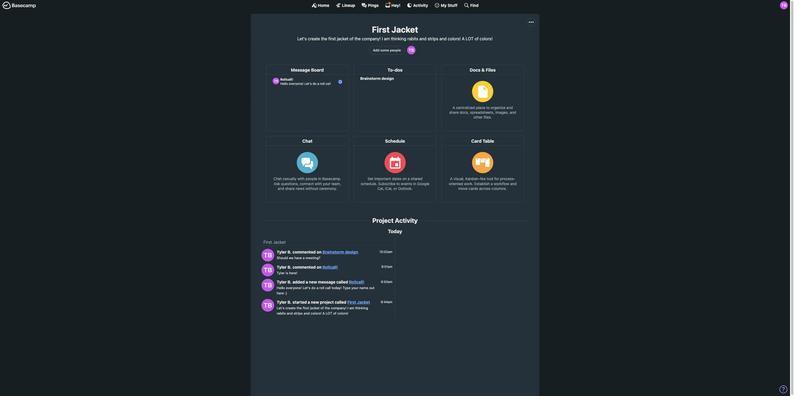 Task type: locate. For each thing, give the bounding box(es) containing it.
0 vertical spatial commented
[[293, 250, 316, 255]]

2 horizontal spatial first
[[372, 24, 390, 35]]

1 horizontal spatial lot
[[466, 36, 474, 41]]

0 horizontal spatial tyler black image
[[262, 249, 274, 262]]

rollcall!
[[323, 265, 338, 270], [349, 280, 365, 285]]

lot
[[466, 36, 474, 41], [326, 311, 332, 316]]

rollcall! link
[[323, 265, 338, 270], [349, 280, 365, 285]]

1 horizontal spatial jacket
[[337, 36, 349, 41]]

1 horizontal spatial jacket
[[357, 300, 370, 305]]

activity up today
[[395, 217, 418, 224]]

let's inside hello everyone! let's do a roll call today! type your name out here :)
[[303, 286, 311, 290]]

1 vertical spatial a
[[323, 311, 325, 316]]

1 commented from the top
[[293, 250, 316, 255]]

1 horizontal spatial create
[[308, 36, 320, 41]]

tyler for tyler b. added a new message called rollcall!
[[277, 280, 287, 285]]

strips inside first jacket let's create the first jacket of the company! i am thinking rabits and strips and colors! a lot of colors!
[[428, 36, 439, 41]]

colors!
[[448, 36, 461, 41], [480, 36, 493, 41], [311, 311, 322, 316], [338, 311, 349, 316]]

1 vertical spatial i
[[348, 306, 349, 310]]

0 vertical spatial rollcall! link
[[323, 265, 338, 270]]

0 horizontal spatial i
[[348, 306, 349, 310]]

activity left my
[[413, 3, 428, 8]]

i up some
[[382, 36, 383, 41]]

thinking down "name"
[[355, 306, 368, 310]]

rollcall! link for tyler b. commented on
[[323, 265, 338, 270]]

am
[[384, 36, 390, 41], [350, 306, 355, 310]]

thinking
[[391, 36, 407, 41], [355, 306, 368, 310]]

add some people
[[373, 48, 401, 52]]

jacket up should
[[273, 240, 286, 245]]

4 tyler from the top
[[277, 280, 287, 285]]

1 horizontal spatial thinking
[[391, 36, 407, 41]]

thinking inside first jacket let's create the first jacket of the company! i am thinking rabits and strips and colors! a lot of colors!
[[391, 36, 407, 41]]

1 vertical spatial called
[[335, 300, 347, 305]]

of
[[350, 36, 354, 41], [475, 36, 479, 41], [321, 306, 324, 310], [333, 311, 337, 316]]

2 commented from the top
[[293, 265, 316, 270]]

a right added
[[306, 280, 308, 285]]

first
[[372, 24, 390, 35], [264, 240, 272, 245], [348, 300, 356, 305]]

new up let's create the first jacket of the company! i am thinking rabits and strips and colors! a lot of colors!
[[311, 300, 319, 305]]

9:51am
[[382, 265, 393, 269]]

jacket
[[392, 24, 418, 35], [273, 240, 286, 245], [357, 300, 370, 305]]

1 vertical spatial let's
[[303, 286, 311, 290]]

tyler black image
[[407, 46, 416, 55], [262, 264, 274, 277], [262, 279, 274, 292], [262, 299, 274, 312]]

a
[[303, 256, 305, 260], [306, 280, 308, 285], [317, 286, 319, 290], [308, 300, 310, 305]]

called right project
[[335, 300, 347, 305]]

0 horizontal spatial rollcall!
[[323, 265, 338, 270]]

0 horizontal spatial company!
[[331, 306, 347, 310]]

0 horizontal spatial strips
[[294, 311, 303, 316]]

called up type
[[337, 280, 348, 285]]

tyler
[[277, 250, 287, 255], [277, 265, 287, 270], [277, 271, 285, 275], [277, 280, 287, 285], [277, 300, 287, 305]]

new
[[309, 280, 317, 285], [311, 300, 319, 305]]

0 vertical spatial jacket
[[392, 24, 418, 35]]

tyler for tyler b. commented on rollcall!
[[277, 265, 287, 270]]

tyler up is
[[277, 265, 287, 270]]

called
[[337, 280, 348, 285], [335, 300, 347, 305]]

0 horizontal spatial a
[[323, 311, 325, 316]]

9:51am element
[[382, 265, 393, 269]]

0 vertical spatial thinking
[[391, 36, 407, 41]]

1 horizontal spatial company!
[[362, 36, 381, 41]]

first inside let's create the first jacket of the company! i am thinking rabits and strips and colors! a lot of colors!
[[303, 306, 309, 310]]

create inside let's create the first jacket of the company! i am thinking rabits and strips and colors! a lot of colors!
[[286, 306, 296, 310]]

1 vertical spatial jacket
[[310, 306, 320, 310]]

2 b. from the top
[[288, 265, 292, 270]]

9:50am element
[[381, 280, 393, 284]]

0 vertical spatial first
[[329, 36, 336, 41]]

0 horizontal spatial first
[[303, 306, 309, 310]]

tyler b. started a new project called first jacket
[[277, 300, 370, 305]]

first
[[329, 36, 336, 41], [303, 306, 309, 310]]

first jacket link down your in the left of the page
[[348, 300, 370, 305]]

company! inside let's create the first jacket of the company! i am thinking rabits and strips and colors! a lot of colors!
[[331, 306, 347, 310]]

rabits inside let's create the first jacket of the company! i am thinking rabits and strips and colors! a lot of colors!
[[277, 311, 286, 316]]

commented for brainstorm design
[[293, 250, 316, 255]]

0 vertical spatial tyler black image
[[781, 1, 789, 9]]

company! up add
[[362, 36, 381, 41]]

jacket down "name"
[[357, 300, 370, 305]]

1 b. from the top
[[288, 250, 292, 255]]

thinking up people
[[391, 36, 407, 41]]

1 vertical spatial rabits
[[277, 311, 286, 316]]

1 vertical spatial first
[[303, 306, 309, 310]]

1 tyler from the top
[[277, 250, 287, 255]]

2 tyler from the top
[[277, 265, 287, 270]]

1 horizontal spatial tyler black image
[[781, 1, 789, 9]]

3 tyler from the top
[[277, 271, 285, 275]]

0 vertical spatial am
[[384, 36, 390, 41]]

rollcall! link up your in the left of the page
[[349, 280, 365, 285]]

2 vertical spatial let's
[[277, 306, 285, 310]]

thinking inside let's create the first jacket of the company! i am thinking rabits and strips and colors! a lot of colors!
[[355, 306, 368, 310]]

jacket
[[337, 36, 349, 41], [310, 306, 320, 310]]

0 horizontal spatial first
[[264, 240, 272, 245]]

let's
[[298, 36, 307, 41], [303, 286, 311, 290], [277, 306, 285, 310]]

1 vertical spatial strips
[[294, 311, 303, 316]]

0 horizontal spatial thinking
[[355, 306, 368, 310]]

is
[[286, 271, 288, 275]]

1 horizontal spatial first jacket link
[[348, 300, 370, 305]]

i inside let's create the first jacket of the company! i am thinking rabits and strips and colors! a lot of colors!
[[348, 306, 349, 310]]

tyler down here at left bottom
[[277, 300, 287, 305]]

0 vertical spatial i
[[382, 36, 383, 41]]

4 b. from the top
[[288, 300, 292, 305]]

company!
[[362, 36, 381, 41], [331, 306, 347, 310]]

0 vertical spatial create
[[308, 36, 320, 41]]

1 horizontal spatial first
[[348, 300, 356, 305]]

jacket up people
[[392, 24, 418, 35]]

0 vertical spatial let's
[[298, 36, 307, 41]]

type
[[343, 286, 351, 290]]

add
[[373, 48, 380, 52]]

a
[[462, 36, 465, 41], [323, 311, 325, 316]]

0 vertical spatial strips
[[428, 36, 439, 41]]

a inside first jacket let's create the first jacket of the company! i am thinking rabits and strips and colors! a lot of colors!
[[462, 36, 465, 41]]

company! down project
[[331, 306, 347, 310]]

let's for first
[[298, 36, 307, 41]]

on down meeting?
[[317, 265, 322, 270]]

a for added
[[306, 280, 308, 285]]

b. up "we"
[[288, 250, 292, 255]]

meeting?
[[306, 256, 321, 260]]

rollcall! up your in the left of the page
[[349, 280, 365, 285]]

rollcall! link down brainstorm
[[323, 265, 338, 270]]

1 on from the top
[[317, 250, 322, 255]]

b. left started
[[288, 300, 292, 305]]

new up do
[[309, 280, 317, 285]]

b. up 'everyone!' at bottom left
[[288, 280, 292, 285]]

9:44am
[[381, 300, 393, 304]]

0 vertical spatial first
[[372, 24, 390, 35]]

1 vertical spatial create
[[286, 306, 296, 310]]

switch accounts image
[[2, 1, 36, 10]]

project
[[373, 217, 394, 224]]

3 b. from the top
[[288, 280, 292, 285]]

lineup link
[[336, 3, 355, 8]]

on
[[317, 250, 322, 255], [317, 265, 322, 270]]

tyler black image for tyler b. commented on rollcall!
[[262, 264, 274, 277]]

1 vertical spatial jacket
[[273, 240, 286, 245]]

b. up tyler is here!
[[288, 265, 292, 270]]

let's inside let's create the first jacket of the company! i am thinking rabits and strips and colors! a lot of colors!
[[277, 306, 285, 310]]

commented up should we have a meeting?
[[293, 250, 316, 255]]

on up meeting?
[[317, 250, 322, 255]]

0 vertical spatial new
[[309, 280, 317, 285]]

tyler up should
[[277, 250, 287, 255]]

1 horizontal spatial first
[[329, 36, 336, 41]]

commented down should we have a meeting?
[[293, 265, 316, 270]]

create inside first jacket let's create the first jacket of the company! i am thinking rabits and strips and colors! a lot of colors!
[[308, 36, 320, 41]]

stuff
[[448, 3, 458, 8]]

tyler black image inside main element
[[781, 1, 789, 9]]

0 vertical spatial rabits
[[408, 36, 419, 41]]

a for have
[[303, 256, 305, 260]]

first jacket link
[[264, 240, 286, 245], [348, 300, 370, 305]]

0 horizontal spatial jacket
[[273, 240, 286, 245]]

new for project
[[311, 300, 319, 305]]

am up add some people
[[384, 36, 390, 41]]

tyler up hello
[[277, 280, 287, 285]]

lot inside first jacket let's create the first jacket of the company! i am thinking rabits and strips and colors! a lot of colors!
[[466, 36, 474, 41]]

0 horizontal spatial am
[[350, 306, 355, 310]]

0 vertical spatial company!
[[362, 36, 381, 41]]

1 vertical spatial activity
[[395, 217, 418, 224]]

tyler for tyler is here!
[[277, 271, 285, 275]]

jacket inside first jacket let's create the first jacket of the company! i am thinking rabits and strips and colors! a lot of colors!
[[392, 24, 418, 35]]

tyler left is
[[277, 271, 285, 275]]

rabits
[[408, 36, 419, 41], [277, 311, 286, 316]]

the
[[321, 36, 328, 41], [355, 36, 361, 41], [297, 306, 302, 310], [325, 306, 330, 310]]

we
[[289, 256, 294, 260]]

am down your in the left of the page
[[350, 306, 355, 310]]

0 horizontal spatial lot
[[326, 311, 332, 316]]

1 vertical spatial commented
[[293, 265, 316, 270]]

tyler for tyler b. commented on brainstorm design
[[277, 250, 287, 255]]

1 vertical spatial lot
[[326, 311, 332, 316]]

a right do
[[317, 286, 319, 290]]

0 vertical spatial called
[[337, 280, 348, 285]]

am inside let's create the first jacket of the company! i am thinking rabits and strips and colors! a lot of colors!
[[350, 306, 355, 310]]

2 horizontal spatial jacket
[[392, 24, 418, 35]]

2 on from the top
[[317, 265, 322, 270]]

create
[[308, 36, 320, 41], [286, 306, 296, 310]]

first jacket link up should
[[264, 240, 286, 245]]

b.
[[288, 250, 292, 255], [288, 265, 292, 270], [288, 280, 292, 285], [288, 300, 292, 305]]

jacket inside let's create the first jacket of the company! i am thinking rabits and strips and colors! a lot of colors!
[[310, 306, 320, 310]]

1 vertical spatial rollcall! link
[[349, 280, 365, 285]]

1 vertical spatial thinking
[[355, 306, 368, 310]]

0 horizontal spatial rollcall! link
[[323, 265, 338, 270]]

1 vertical spatial rollcall!
[[349, 280, 365, 285]]

0 horizontal spatial create
[[286, 306, 296, 310]]

2 vertical spatial first
[[348, 300, 356, 305]]

activity
[[413, 3, 428, 8], [395, 217, 418, 224]]

1 vertical spatial company!
[[331, 306, 347, 310]]

0 horizontal spatial jacket
[[310, 306, 320, 310]]

1 horizontal spatial i
[[382, 36, 383, 41]]

1 horizontal spatial am
[[384, 36, 390, 41]]

0 vertical spatial lot
[[466, 36, 474, 41]]

0 vertical spatial activity
[[413, 3, 428, 8]]

strips
[[428, 36, 439, 41], [294, 311, 303, 316]]

called for project
[[335, 300, 347, 305]]

5 tyler from the top
[[277, 300, 287, 305]]

1 horizontal spatial rabits
[[408, 36, 419, 41]]

i
[[382, 36, 383, 41], [348, 306, 349, 310]]

b. for tyler b. commented on brainstorm design
[[288, 250, 292, 255]]

0 vertical spatial on
[[317, 250, 322, 255]]

1 vertical spatial am
[[350, 306, 355, 310]]

find button
[[464, 3, 479, 8]]

1 horizontal spatial rollcall! link
[[349, 280, 365, 285]]

tyler black image
[[781, 1, 789, 9], [262, 249, 274, 262]]

0 vertical spatial first jacket link
[[264, 240, 286, 245]]

pings
[[368, 3, 379, 8]]

1 vertical spatial on
[[317, 265, 322, 270]]

0 vertical spatial jacket
[[337, 36, 349, 41]]

i down type
[[348, 306, 349, 310]]

a right have
[[303, 256, 305, 260]]

rabits inside first jacket let's create the first jacket of the company! i am thinking rabits and strips and colors! a lot of colors!
[[408, 36, 419, 41]]

1 horizontal spatial strips
[[428, 36, 439, 41]]

let's inside first jacket let's create the first jacket of the company! i am thinking rabits and strips and colors! a lot of colors!
[[298, 36, 307, 41]]

1 vertical spatial new
[[311, 300, 319, 305]]

hello
[[277, 286, 285, 290]]

0 horizontal spatial rabits
[[277, 311, 286, 316]]

commented
[[293, 250, 316, 255], [293, 265, 316, 270]]

main element
[[0, 0, 791, 10]]

rollcall! down brainstorm
[[323, 265, 338, 270]]

first inside first jacket let's create the first jacket of the company! i am thinking rabits and strips and colors! a lot of colors!
[[372, 24, 390, 35]]

today!
[[332, 286, 342, 290]]

first jacket let's create the first jacket of the company! i am thinking rabits and strips and colors! a lot of colors!
[[298, 24, 493, 41]]

lineup
[[342, 3, 355, 8]]

10:02am element
[[380, 250, 393, 254]]

out
[[369, 286, 375, 290]]

0 vertical spatial a
[[462, 36, 465, 41]]

1 vertical spatial first
[[264, 240, 272, 245]]

1 horizontal spatial a
[[462, 36, 465, 41]]

everyone!
[[286, 286, 302, 290]]

am inside first jacket let's create the first jacket of the company! i am thinking rabits and strips and colors! a lot of colors!
[[384, 36, 390, 41]]

and
[[420, 36, 427, 41], [440, 36, 447, 41], [287, 311, 293, 316], [304, 311, 310, 316]]

a right started
[[308, 300, 310, 305]]



Task type: describe. For each thing, give the bounding box(es) containing it.
my stuff button
[[435, 3, 458, 8]]

here
[[277, 291, 284, 295]]

your
[[352, 286, 359, 290]]

should
[[277, 256, 288, 260]]

new for message
[[309, 280, 317, 285]]

tyler b. commented on rollcall!
[[277, 265, 338, 270]]

brainstorm
[[323, 250, 344, 255]]

tyler black image for tyler b. added a new message called rollcall!
[[262, 279, 274, 292]]

1 horizontal spatial rollcall!
[[349, 280, 365, 285]]

b. for tyler b. commented on rollcall!
[[288, 265, 292, 270]]

message
[[318, 280, 336, 285]]

pings button
[[362, 3, 379, 8]]

some
[[381, 48, 389, 52]]

my
[[441, 3, 447, 8]]

my stuff
[[441, 3, 458, 8]]

first for first jacket
[[264, 240, 272, 245]]

rollcall! link for tyler b. added a new message called
[[349, 280, 365, 285]]

2 vertical spatial jacket
[[357, 300, 370, 305]]

jacket for first jacket let's create the first jacket of the company! i am thinking rabits and strips and colors! a lot of colors!
[[392, 24, 418, 35]]

called for message
[[337, 280, 348, 285]]

:)
[[285, 291, 287, 295]]

here!
[[289, 271, 298, 275]]

0 horizontal spatial first jacket link
[[264, 240, 286, 245]]

10:02am
[[380, 250, 393, 254]]

first inside first jacket let's create the first jacket of the company! i am thinking rabits and strips and colors! a lot of colors!
[[329, 36, 336, 41]]

9:44am element
[[381, 300, 393, 304]]

project activity
[[373, 217, 418, 224]]

find
[[471, 3, 479, 8]]

on for brainstorm
[[317, 250, 322, 255]]

should we have a meeting?
[[277, 256, 321, 260]]

add some people link
[[370, 46, 405, 55]]

tyler b. added a new message called rollcall!
[[277, 280, 365, 285]]

first for first jacket let's create the first jacket of the company! i am thinking rabits and strips and colors! a lot of colors!
[[372, 24, 390, 35]]

tyler for tyler b. started a new project called first jacket
[[277, 300, 287, 305]]

added
[[293, 280, 305, 285]]

tyler black image for tyler b. started a new project called first jacket
[[262, 299, 274, 312]]

have
[[295, 256, 302, 260]]

company! inside first jacket let's create the first jacket of the company! i am thinking rabits and strips and colors! a lot of colors!
[[362, 36, 381, 41]]

strips inside let's create the first jacket of the company! i am thinking rabits and strips and colors! a lot of colors!
[[294, 311, 303, 316]]

lot inside let's create the first jacket of the company! i am thinking rabits and strips and colors! a lot of colors!
[[326, 311, 332, 316]]

tyler is here!
[[277, 271, 298, 275]]

jacket inside first jacket let's create the first jacket of the company! i am thinking rabits and strips and colors! a lot of colors!
[[337, 36, 349, 41]]

b. for tyler b. added a new message called rollcall!
[[288, 280, 292, 285]]

roll
[[320, 286, 325, 290]]

i inside first jacket let's create the first jacket of the company! i am thinking rabits and strips and colors! a lot of colors!
[[382, 36, 383, 41]]

started
[[293, 300, 307, 305]]

on for rollcall!
[[317, 265, 322, 270]]

activity link
[[407, 3, 428, 8]]

0 vertical spatial rollcall!
[[323, 265, 338, 270]]

design
[[345, 250, 358, 255]]

1 vertical spatial tyler black image
[[262, 249, 274, 262]]

1 vertical spatial first jacket link
[[348, 300, 370, 305]]

do
[[312, 286, 316, 290]]

9:50am
[[381, 280, 393, 284]]

first jacket
[[264, 240, 286, 245]]

today
[[388, 228, 402, 234]]

hey! button
[[385, 2, 401, 8]]

jacket for first jacket
[[273, 240, 286, 245]]

home link
[[312, 3, 330, 8]]

project
[[320, 300, 334, 305]]

b. for tyler b. started a new project called first jacket
[[288, 300, 292, 305]]

a inside hello everyone! let's do a roll call today! type your name out here :)
[[317, 286, 319, 290]]

name
[[360, 286, 369, 290]]

hey!
[[392, 3, 401, 8]]

hello everyone! let's do a roll call today! type your name out here :)
[[277, 286, 375, 295]]

a for started
[[308, 300, 310, 305]]

commented for rollcall!
[[293, 265, 316, 270]]

call
[[325, 286, 331, 290]]

tyler b. commented on brainstorm design
[[277, 250, 358, 255]]

activity inside activity link
[[413, 3, 428, 8]]

a inside let's create the first jacket of the company! i am thinking rabits and strips and colors! a lot of colors!
[[323, 311, 325, 316]]

people
[[390, 48, 401, 52]]

home
[[318, 3, 330, 8]]

let's for hello
[[303, 286, 311, 290]]

let's create the first jacket of the company! i am thinking rabits and strips and colors! a lot of colors!
[[277, 306, 368, 316]]

brainstorm design link
[[323, 250, 358, 255]]



Task type: vqa. For each thing, say whether or not it's contained in the screenshot.
trash
no



